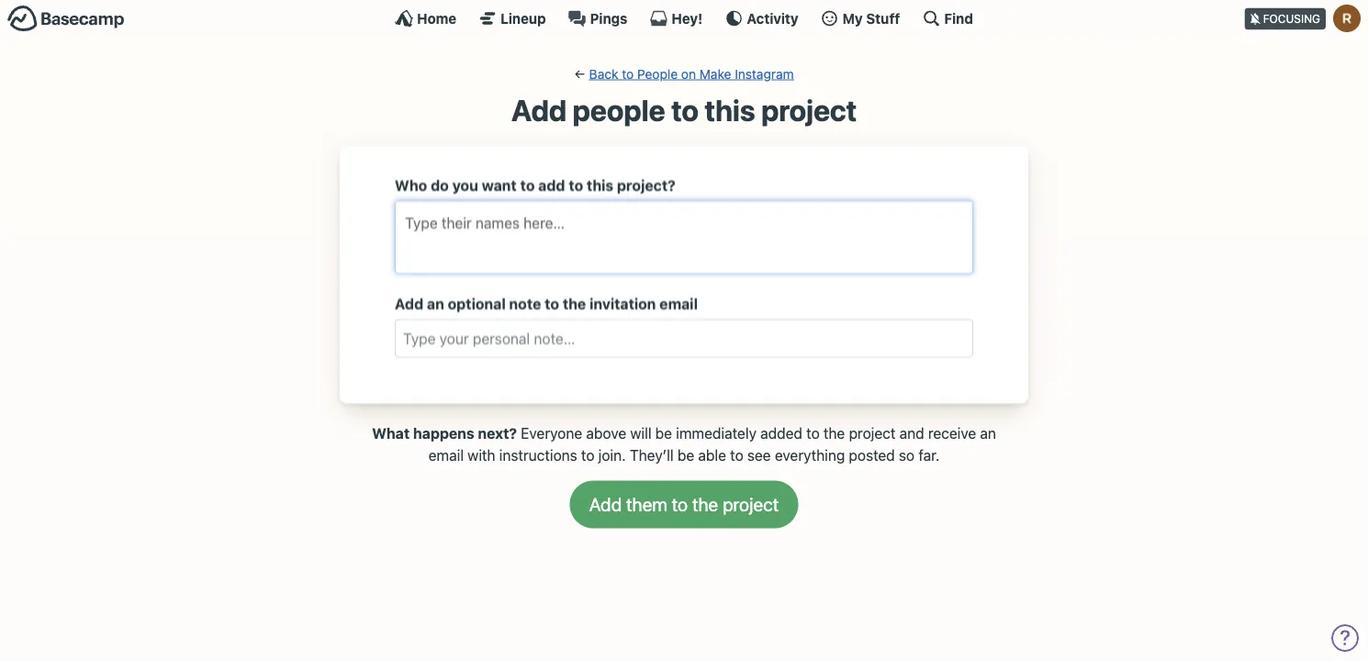 Task type: vqa. For each thing, say whether or not it's contained in the screenshot.
want
yes



Task type: locate. For each thing, give the bounding box(es) containing it.
project up the posted in the right of the page
[[849, 424, 896, 442]]

add
[[511, 93, 567, 128], [395, 295, 423, 312]]

0 horizontal spatial the
[[563, 295, 586, 312]]

the up note…
[[563, 295, 586, 312]]

hey! button
[[650, 9, 703, 28]]

my
[[842, 10, 863, 26]]

posted
[[849, 446, 895, 464]]

add up type
[[395, 295, 423, 312]]

with
[[468, 446, 495, 464]]

be
[[655, 424, 672, 442], [677, 446, 694, 464]]

focusing button
[[1245, 0, 1368, 36]]

and
[[899, 424, 924, 442]]

1 horizontal spatial email
[[659, 295, 698, 312]]

pings
[[590, 10, 627, 26]]

None submit
[[570, 481, 798, 528]]

able
[[698, 446, 726, 464]]

everything
[[775, 446, 845, 464]]

1 horizontal spatial be
[[677, 446, 694, 464]]

what happens next?
[[372, 424, 517, 442]]

to
[[622, 66, 634, 81], [671, 93, 699, 128], [520, 176, 535, 194], [569, 176, 583, 194], [545, 295, 559, 312], [806, 424, 820, 442], [581, 446, 595, 464], [730, 446, 743, 464]]

an up type
[[427, 295, 444, 312]]

email
[[659, 295, 698, 312], [428, 446, 464, 464]]

email down what happens next?
[[428, 446, 464, 464]]

add up who do you want to add to this project?
[[511, 93, 567, 128]]

1 vertical spatial this
[[587, 176, 613, 194]]

0 vertical spatial add
[[511, 93, 567, 128]]

added
[[760, 424, 802, 442]]

0 horizontal spatial be
[[655, 424, 672, 442]]

be right will
[[655, 424, 672, 442]]

to left join.
[[581, 446, 595, 464]]

1 horizontal spatial an
[[980, 424, 996, 442]]

add for add an optional note to the invitation email
[[395, 295, 423, 312]]

the inside everyone above will be immediately added to the project and receive an email with instructions to join.       they'll be able to see everything posted so far.
[[824, 424, 845, 442]]

0 vertical spatial project
[[761, 93, 857, 128]]

0 horizontal spatial email
[[428, 446, 464, 464]]

1 horizontal spatial the
[[824, 424, 845, 442]]

lineup link
[[479, 9, 546, 28]]

1 vertical spatial project
[[849, 424, 896, 442]]

above
[[586, 424, 626, 442]]

0 vertical spatial this
[[705, 93, 755, 128]]

who
[[395, 176, 427, 194]]

this left the project?
[[587, 176, 613, 194]]

0 horizontal spatial this
[[587, 176, 613, 194]]

an
[[427, 295, 444, 312], [980, 424, 996, 442]]

pings button
[[568, 9, 627, 28]]

what
[[372, 424, 410, 442]]

be left able
[[677, 446, 694, 464]]

will
[[630, 424, 651, 442]]

do
[[431, 176, 449, 194]]

lineup
[[501, 10, 546, 26]]

project down instagram
[[761, 93, 857, 128]]

0 vertical spatial email
[[659, 295, 698, 312]]

1 vertical spatial email
[[428, 446, 464, 464]]

home
[[417, 10, 457, 26]]

back to people on make instagram link
[[589, 66, 794, 81]]

this
[[705, 93, 755, 128], [587, 176, 613, 194]]

make
[[699, 66, 731, 81]]

an right receive
[[980, 424, 996, 442]]

my stuff
[[842, 10, 900, 26]]

project
[[761, 93, 857, 128], [849, 424, 896, 442]]

1 horizontal spatial this
[[705, 93, 755, 128]]

email inside everyone above will be immediately added to the project and receive an email with instructions to join.       they'll be able to see everything posted so far.
[[428, 446, 464, 464]]

instagram
[[735, 66, 794, 81]]

the
[[563, 295, 586, 312], [824, 424, 845, 442]]

the up everything on the right bottom
[[824, 424, 845, 442]]

this down make at right
[[705, 93, 755, 128]]

0 vertical spatial an
[[427, 295, 444, 312]]

back
[[589, 66, 618, 81]]

1 horizontal spatial add
[[511, 93, 567, 128]]

0 vertical spatial the
[[563, 295, 586, 312]]

Who do you want to add to this project? text field
[[403, 209, 965, 237]]

1 vertical spatial add
[[395, 295, 423, 312]]

to down ← back to people on make instagram at the top of page
[[671, 93, 699, 128]]

1 vertical spatial an
[[980, 424, 996, 442]]

0 horizontal spatial add
[[395, 295, 423, 312]]

you
[[452, 176, 478, 194]]

email up type your personal note… button
[[659, 295, 698, 312]]

1 vertical spatial the
[[824, 424, 845, 442]]

join.
[[598, 446, 626, 464]]



Task type: describe. For each thing, give the bounding box(es) containing it.
find button
[[922, 9, 973, 28]]

← back to people on make instagram
[[574, 66, 794, 81]]

1 vertical spatial be
[[677, 446, 694, 464]]

to right back
[[622, 66, 634, 81]]

switch accounts image
[[7, 5, 125, 33]]

people
[[637, 66, 678, 81]]

add for add people to this project
[[511, 93, 567, 128]]

an inside everyone above will be immediately added to the project and receive an email with instructions to join.       they'll be able to see everything posted so far.
[[980, 424, 996, 442]]

add
[[538, 176, 565, 194]]

everyone above will be immediately added to the project and receive an email with instructions to join.       they'll be able to see everything posted so far.
[[428, 424, 996, 464]]

far.
[[918, 446, 940, 464]]

receive
[[928, 424, 976, 442]]

main element
[[0, 0, 1368, 36]]

personal
[[473, 330, 530, 347]]

type your personal note…
[[403, 330, 575, 347]]

note…
[[534, 330, 575, 347]]

note
[[509, 295, 541, 312]]

to left the see
[[730, 446, 743, 464]]

hey!
[[672, 10, 703, 26]]

add people to this project
[[511, 93, 857, 128]]

my stuff button
[[820, 9, 900, 28]]

see
[[747, 446, 771, 464]]

optional
[[448, 295, 506, 312]]

←
[[574, 66, 586, 81]]

next?
[[478, 424, 517, 442]]

activity link
[[725, 9, 798, 28]]

type your personal note… button
[[395, 319, 973, 358]]

immediately
[[676, 424, 757, 442]]

to left add
[[520, 176, 535, 194]]

find
[[944, 10, 973, 26]]

invitation
[[590, 295, 656, 312]]

to up everything on the right bottom
[[806, 424, 820, 442]]

project?
[[617, 176, 675, 194]]

0 horizontal spatial an
[[427, 295, 444, 312]]

home link
[[395, 9, 457, 28]]

focusing
[[1263, 12, 1320, 25]]

so
[[899, 446, 915, 464]]

they'll
[[630, 446, 674, 464]]

instructions
[[499, 446, 577, 464]]

activity
[[747, 10, 798, 26]]

add an optional note to the invitation email
[[395, 295, 698, 312]]

project inside everyone above will be immediately added to the project and receive an email with instructions to join.       they'll be able to see everything posted so far.
[[849, 424, 896, 442]]

on
[[681, 66, 696, 81]]

people
[[573, 93, 665, 128]]

who do you want to add to this project?
[[395, 176, 675, 194]]

happens
[[413, 424, 474, 442]]

ruby image
[[1333, 5, 1361, 32]]

everyone
[[521, 424, 582, 442]]

your
[[439, 330, 469, 347]]

want
[[482, 176, 517, 194]]

to right add
[[569, 176, 583, 194]]

0 vertical spatial be
[[655, 424, 672, 442]]

type
[[403, 330, 436, 347]]

stuff
[[866, 10, 900, 26]]

to right note
[[545, 295, 559, 312]]



